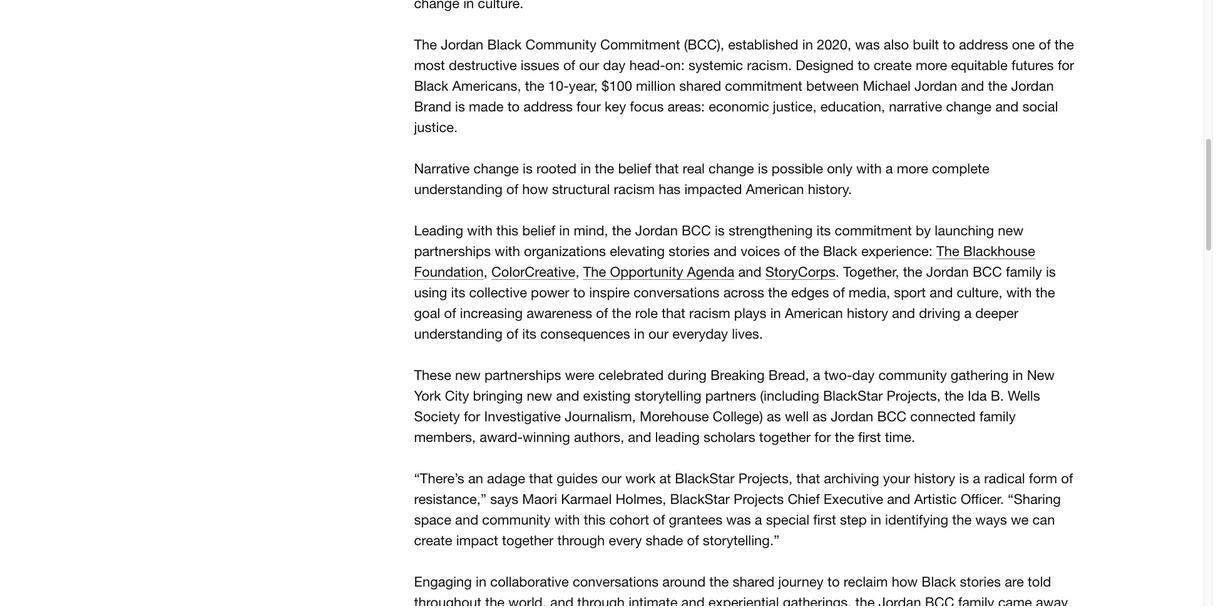 Task type: vqa. For each thing, say whether or not it's contained in the screenshot.
PT,
no



Task type: locate. For each thing, give the bounding box(es) containing it.
history down media,
[[847, 305, 888, 321]]

belief left real
[[618, 161, 651, 177]]

in up wells
[[1013, 367, 1023, 383]]

artistic
[[914, 491, 957, 507]]

0 vertical spatial for
[[1058, 57, 1074, 73]]

a
[[886, 161, 893, 177], [964, 305, 972, 321], [813, 367, 820, 383], [973, 470, 980, 487], [755, 512, 762, 528]]

1 vertical spatial understanding
[[414, 326, 503, 342]]

0 horizontal spatial commitment
[[725, 78, 802, 94]]

jordan down two-
[[831, 408, 873, 425]]

1 vertical spatial racism
[[689, 305, 730, 321]]

projects
[[734, 491, 784, 507]]

0 horizontal spatial ,
[[484, 264, 488, 280]]

conversations up intimate
[[573, 574, 659, 590]]

new up city
[[455, 367, 481, 383]]

structural
[[552, 181, 610, 197]]

racism inside the . together, the jordan bcc family is using its collective power to inspire conversations across the edges of media, sport and culture, with the goal of increasing awareness of the role that racism plays in american history and driving a deeper understanding of its consequences in our everyday lives.
[[689, 305, 730, 321]]

first left step
[[813, 512, 836, 528]]

grantees
[[669, 512, 723, 528]]

0 horizontal spatial was
[[726, 512, 751, 528]]

stories inside leading with this belief in mind, the jordan bcc is strengthening its commitment by launching new partnerships with organizations elevating stories and voices of the black experience:
[[669, 243, 710, 259]]

1 vertical spatial create
[[414, 532, 452, 549]]

through inside "there's an adage that guides our work at blackstar projects, that archiving your history is a radical form of resistance," says maori karmael holmes, blackstar projects chief executive and artistic officer. "sharing space and community with this cohort of grantees was a special first step in identifying the ways we can create impact together through every shade of storytelling."
[[557, 532, 605, 549]]

experience:
[[861, 243, 933, 259]]

1 horizontal spatial new
[[527, 388, 552, 404]]

commitment down racism.
[[725, 78, 802, 94]]

the inside narrative change is rooted in the belief that real change is possible only with a more complete understanding of how structural racism has impacted american history.
[[595, 161, 614, 177]]

american down possible
[[746, 181, 804, 197]]

bcc inside leading with this belief in mind, the jordan bcc is strengthening its commitment by launching new partnerships with organizations elevating stories and voices of the black experience:
[[682, 222, 711, 239]]

its down history. on the right top
[[817, 222, 831, 239]]

0 vertical spatial through
[[557, 532, 605, 549]]

new up investigative
[[527, 388, 552, 404]]

is inside the "the jordan black community commitment (bcc), established in 2020, was also built to address one of the most destructive issues of our day head-on: systemic racism. designed to create more equitable futures for black americans, the 10-year, $100 million shared commitment between michael jordan and the jordan brand is made to address four key focus areas: economic justice, education, narrative change and social justice."
[[455, 99, 465, 115]]

blackstar for two-
[[823, 388, 883, 404]]

2 vertical spatial our
[[602, 470, 622, 487]]

new
[[1027, 367, 1055, 383]]

experiential
[[709, 594, 779, 606]]

0 vertical spatial understanding
[[414, 181, 503, 197]]

the inside the blackhouse foundation
[[937, 243, 960, 259]]

and down were
[[556, 388, 579, 404]]

jordan
[[441, 37, 484, 53], [915, 78, 957, 94], [1011, 78, 1054, 94], [635, 222, 678, 239], [926, 264, 969, 280], [831, 408, 873, 425], [879, 594, 921, 606]]

the
[[1055, 37, 1074, 53], [525, 78, 544, 94], [988, 78, 1008, 94], [595, 161, 614, 177], [612, 222, 631, 239], [800, 243, 819, 259], [903, 264, 923, 280], [768, 284, 788, 301], [1036, 284, 1055, 301], [612, 305, 631, 321], [945, 388, 964, 404], [835, 429, 854, 445], [952, 512, 972, 528], [709, 574, 729, 590], [485, 594, 505, 606], [855, 594, 875, 606]]

this up colorcreative link
[[496, 222, 518, 239]]

education,
[[821, 99, 885, 115]]

1 horizontal spatial history
[[914, 470, 955, 487]]

0 vertical spatial partnerships
[[414, 243, 491, 259]]

history
[[847, 305, 888, 321], [914, 470, 955, 487]]

2 horizontal spatial its
[[817, 222, 831, 239]]

a left radical
[[973, 470, 980, 487]]

world,
[[509, 594, 547, 606]]

2 horizontal spatial the
[[937, 243, 960, 259]]

2 understanding from the top
[[414, 326, 503, 342]]

history inside the . together, the jordan bcc family is using its collective power to inspire conversations across the edges of media, sport and culture, with the goal of increasing awareness of the role that racism plays in american history and driving a deeper understanding of its consequences in our everyday lives.
[[847, 305, 888, 321]]

0 horizontal spatial as
[[767, 408, 781, 425]]

a right the only
[[886, 161, 893, 177]]

shared up experiential on the right of page
[[733, 574, 775, 590]]

more
[[916, 57, 947, 73], [897, 161, 928, 177]]

0 vertical spatial blackstar
[[823, 388, 883, 404]]

2 vertical spatial new
[[527, 388, 552, 404]]

through down karmael
[[557, 532, 605, 549]]

jordan up narrative
[[915, 78, 957, 94]]

1 vertical spatial through
[[577, 594, 625, 606]]

one
[[1012, 37, 1035, 53]]

first left the time. at the right
[[858, 429, 881, 445]]

.
[[836, 264, 839, 280]]

this down karmael
[[584, 512, 606, 528]]

between
[[806, 78, 859, 94]]

with up "deeper"
[[1006, 284, 1032, 301]]

storycorps link
[[765, 264, 836, 280]]

change down equitable
[[946, 99, 992, 115]]

through left intimate
[[577, 594, 625, 606]]

and up across
[[738, 264, 762, 280]]

understanding down narrative
[[414, 181, 503, 197]]

1 horizontal spatial day
[[852, 367, 875, 383]]

0 horizontal spatial first
[[813, 512, 836, 528]]

jordan down reclaim
[[879, 594, 921, 606]]

the down launching
[[937, 243, 960, 259]]

blackstar
[[823, 388, 883, 404], [675, 470, 735, 487], [670, 491, 730, 507]]

1 horizontal spatial our
[[602, 470, 622, 487]]

and left leading
[[628, 429, 651, 445]]

collaborative
[[490, 574, 569, 590]]

0 vertical spatial projects,
[[887, 388, 941, 404]]

new inside leading with this belief in mind, the jordan bcc is strengthening its commitment by launching new partnerships with organizations elevating stories and voices of the black experience:
[[998, 222, 1024, 239]]

possible
[[772, 161, 823, 177]]

shade
[[646, 532, 683, 549]]

our
[[579, 57, 599, 73], [649, 326, 669, 342], [602, 470, 622, 487]]

that inside the . together, the jordan bcc family is using its collective power to inspire conversations across the edges of media, sport and culture, with the goal of increasing awareness of the role that racism plays in american history and driving a deeper understanding of its consequences in our everyday lives.
[[662, 305, 686, 321]]

commitment up experience: on the top right
[[835, 222, 912, 239]]

10-
[[548, 78, 569, 94]]

1 vertical spatial community
[[482, 512, 551, 528]]

together up collaborative
[[502, 532, 554, 549]]

, colorcreative , the opportunity agenda and storycorps
[[484, 264, 836, 280]]

by
[[916, 222, 931, 239]]

, up the collective at the top
[[484, 264, 488, 280]]

for inside the "the jordan black community commitment (bcc), established in 2020, was also built to address one of the most destructive issues of our day head-on: systemic racism. designed to create more equitable futures for black americans, the 10-year, $100 million shared commitment between michael jordan and the jordan brand is made to address four key focus areas: economic justice, education, narrative change and social justice."
[[1058, 57, 1074, 73]]

racism left has
[[614, 181, 655, 197]]

more inside the "the jordan black community commitment (bcc), established in 2020, was also built to address one of the most destructive issues of our day head-on: systemic racism. designed to create more equitable futures for black americans, the 10-year, $100 million shared commitment between michael jordan and the jordan brand is made to address four key focus areas: economic justice, education, narrative change and social justice."
[[916, 57, 947, 73]]

conversations inside engaging in collaborative conversations around the shared journey to reclaim how black stories are told throughout the world, and through intimate and experiential gatherings, the jordan bcc family came awa
[[573, 574, 659, 590]]

shared up areas:
[[679, 78, 721, 94]]

1 vertical spatial stories
[[960, 574, 1001, 590]]

in up organizations
[[559, 222, 570, 239]]

in inside "there's an adage that guides our work at blackstar projects, that archiving your history is a radical form of resistance," says maori karmael holmes, blackstar projects chief executive and artistic officer. "sharing space and community with this cohort of grantees was a special first step in identifying the ways we can create impact together through every shade of storytelling."
[[871, 512, 881, 528]]

to up the awareness
[[573, 284, 586, 301]]

that right role
[[662, 305, 686, 321]]

bcc inside engaging in collaborative conversations around the shared journey to reclaim how black stories are told throughout the world, and through intimate and experiential gatherings, the jordan bcc family came awa
[[925, 594, 954, 606]]

the up inspire
[[583, 264, 606, 280]]

0 horizontal spatial projects,
[[739, 470, 793, 487]]

0 vertical spatial day
[[603, 57, 626, 73]]

leading
[[655, 429, 700, 445]]

1 vertical spatial how
[[892, 574, 918, 590]]

1 horizontal spatial was
[[855, 37, 880, 53]]

0 vertical spatial this
[[496, 222, 518, 239]]

how down rooted on the left top of page
[[522, 181, 548, 197]]

blackstar up grantees
[[670, 491, 730, 507]]

the jordan black community commitment (bcc), established in 2020, was also built to address one of the most destructive issues of our day head-on: systemic racism. designed to create more equitable futures for black americans, the 10-year, $100 million shared commitment between michael jordan and the jordan brand is made to address four key focus areas: economic justice, education, narrative change and social justice.
[[414, 37, 1074, 135]]

change up impacted
[[709, 161, 754, 177]]

community up connected
[[879, 367, 947, 383]]

blackhouse
[[963, 243, 1035, 259]]

guides
[[557, 470, 598, 487]]

our inside "there's an adage that guides our work at blackstar projects, that archiving your history is a radical form of resistance," says maori karmael holmes, blackstar projects chief executive and artistic officer. "sharing space and community with this cohort of grantees was a special first step in identifying the ways we can create impact together through every shade of storytelling."
[[602, 470, 622, 487]]

is inside leading with this belief in mind, the jordan bcc is strengthening its commitment by launching new partnerships with organizations elevating stories and voices of the black experience:
[[715, 222, 725, 239]]

partnerships
[[414, 243, 491, 259], [485, 367, 561, 383]]

create
[[874, 57, 912, 73], [414, 532, 452, 549]]

a left two-
[[813, 367, 820, 383]]

2 horizontal spatial new
[[998, 222, 1024, 239]]

first inside the these new partnerships were celebrated during breaking bread, a two-day community gathering in new york city bringing new and existing storytelling partners (including blackstar projects, the ida b. wells society for investigative journalism, morehouse college) as well as jordan bcc connected family members, award-winning authors, and leading scholars together for the first time.
[[858, 429, 881, 445]]

black
[[487, 37, 522, 53], [414, 78, 449, 94], [823, 243, 858, 259], [922, 574, 956, 590]]

0 vertical spatial racism
[[614, 181, 655, 197]]

1 horizontal spatial together
[[759, 429, 811, 445]]

commitment inside leading with this belief in mind, the jordan bcc is strengthening its commitment by launching new partnerships with organizations elevating stories and voices of the black experience:
[[835, 222, 912, 239]]

1 vertical spatial together
[[502, 532, 554, 549]]

family inside the . together, the jordan bcc family is using its collective power to inspire conversations across the edges of media, sport and culture, with the goal of increasing awareness of the role that racism plays in american history and driving a deeper understanding of its consequences in our everyday lives.
[[1006, 264, 1042, 280]]

0 horizontal spatial belief
[[522, 222, 555, 239]]

create down space
[[414, 532, 452, 549]]

in up structural
[[580, 161, 591, 177]]

was up storytelling."
[[726, 512, 751, 528]]

a inside the these new partnerships were celebrated during breaking bread, a two-day community gathering in new york city bringing new and existing storytelling partners (including blackstar projects, the ida b. wells society for investigative journalism, morehouse college) as well as jordan bcc connected family members, award-winning authors, and leading scholars together for the first time.
[[813, 367, 820, 383]]

2 , from the left
[[576, 264, 579, 280]]

family inside engaging in collaborative conversations around the shared journey to reclaim how black stories are told throughout the world, and through intimate and experiential gatherings, the jordan bcc family came awa
[[958, 594, 995, 606]]

1 vertical spatial american
[[785, 305, 843, 321]]

1 horizontal spatial ,
[[576, 264, 579, 280]]

0 horizontal spatial change
[[474, 161, 519, 177]]

society
[[414, 408, 460, 425]]

how inside narrative change is rooted in the belief that real change is possible only with a more complete understanding of how structural racism has impacted american history.
[[522, 181, 548, 197]]

to up 'gatherings,'
[[828, 574, 840, 590]]

0 vertical spatial new
[[998, 222, 1024, 239]]

how right reclaim
[[892, 574, 918, 590]]

ways
[[976, 512, 1007, 528]]

1 vertical spatial its
[[451, 284, 465, 301]]

stories left are
[[960, 574, 1001, 590]]

2 horizontal spatial for
[[1058, 57, 1074, 73]]

0 horizontal spatial our
[[579, 57, 599, 73]]

is inside "there's an adage that guides our work at blackstar projects, that archiving your history is a radical form of resistance," says maori karmael holmes, blackstar projects chief executive and artistic officer. "sharing space and community with this cohort of grantees was a special first step in identifying the ways we can create impact together through every shade of storytelling."
[[959, 470, 969, 487]]

1 horizontal spatial as
[[813, 408, 827, 425]]

was
[[855, 37, 880, 53], [726, 512, 751, 528]]

the inside "there's an adage that guides our work at blackstar projects, that archiving your history is a radical form of resistance," says maori karmael holmes, blackstar projects chief executive and artistic officer. "sharing space and community with this cohort of grantees was a special first step in identifying the ways we can create impact together through every shade of storytelling."
[[952, 512, 972, 528]]

0 vertical spatial our
[[579, 57, 599, 73]]

change
[[946, 99, 992, 115], [474, 161, 519, 177], [709, 161, 754, 177]]

its inside leading with this belief in mind, the jordan bcc is strengthening its commitment by launching new partnerships with organizations elevating stories and voices of the black experience:
[[817, 222, 831, 239]]

belief inside narrative change is rooted in the belief that real change is possible only with a more complete understanding of how structural racism has impacted american history.
[[618, 161, 651, 177]]

0 vertical spatial its
[[817, 222, 831, 239]]

to right made
[[507, 99, 520, 115]]

1 vertical spatial history
[[914, 470, 955, 487]]

in inside the "the jordan black community commitment (bcc), established in 2020, was also built to address one of the most destructive issues of our day head-on: systemic racism. designed to create more equitable futures for black americans, the 10-year, $100 million shared commitment between michael jordan and the jordan brand is made to address four key focus areas: economic justice, education, narrative change and social justice."
[[802, 37, 813, 53]]

1 horizontal spatial shared
[[733, 574, 775, 590]]

to up michael
[[858, 57, 870, 73]]

jordan inside the . together, the jordan bcc family is using its collective power to inspire conversations across the edges of media, sport and culture, with the goal of increasing awareness of the role that racism plays in american history and driving a deeper understanding of its consequences in our everyday lives.
[[926, 264, 969, 280]]

elevating
[[610, 243, 665, 259]]

engaging
[[414, 574, 472, 590]]

0 vertical spatial family
[[1006, 264, 1042, 280]]

commitment
[[725, 78, 802, 94], [835, 222, 912, 239]]

was left also
[[855, 37, 880, 53]]

as left well
[[767, 408, 781, 425]]

1 horizontal spatial stories
[[960, 574, 1001, 590]]

deeper
[[976, 305, 1019, 321]]

and
[[961, 78, 984, 94], [995, 99, 1019, 115], [714, 243, 737, 259], [738, 264, 762, 280], [930, 284, 953, 301], [892, 305, 915, 321], [556, 388, 579, 404], [628, 429, 651, 445], [887, 491, 911, 507], [455, 512, 478, 528], [550, 594, 574, 606], [681, 594, 705, 606]]

that
[[655, 161, 679, 177], [662, 305, 686, 321], [529, 470, 553, 487], [796, 470, 820, 487]]

first
[[858, 429, 881, 445], [813, 512, 836, 528]]

1 vertical spatial projects,
[[739, 470, 793, 487]]

1 horizontal spatial projects,
[[887, 388, 941, 404]]

focus
[[630, 99, 664, 115]]

0 vertical spatial was
[[855, 37, 880, 53]]

0 vertical spatial belief
[[618, 161, 651, 177]]

new up 'blackhouse'
[[998, 222, 1024, 239]]

with down karmael
[[554, 512, 580, 528]]

time.
[[885, 429, 915, 445]]

1 vertical spatial shared
[[733, 574, 775, 590]]

bcc inside the these new partnerships were celebrated during breaking bread, a two-day community gathering in new york city bringing new and existing storytelling partners (including blackstar projects, the ida b. wells society for investigative journalism, morehouse college) as well as jordan bcc connected family members, award-winning authors, and leading scholars together for the first time.
[[877, 408, 907, 425]]

voices
[[741, 243, 780, 259]]

create down also
[[874, 57, 912, 73]]

0 vertical spatial stories
[[669, 243, 710, 259]]

1 horizontal spatial the
[[583, 264, 606, 280]]

0 horizontal spatial address
[[524, 99, 573, 115]]

our inside the . together, the jordan bcc family is using its collective power to inspire conversations across the edges of media, sport and culture, with the goal of increasing awareness of the role that racism plays in american history and driving a deeper understanding of its consequences in our everyday lives.
[[649, 326, 669, 342]]

racism up the everyday
[[689, 305, 730, 321]]

1 understanding from the top
[[414, 181, 503, 197]]

our down role
[[649, 326, 669, 342]]

2 horizontal spatial our
[[649, 326, 669, 342]]

and down equitable
[[961, 78, 984, 94]]

jordan up elevating
[[635, 222, 678, 239]]

scholars
[[704, 429, 755, 445]]

with up colorcreative link
[[495, 243, 520, 259]]

0 vertical spatial shared
[[679, 78, 721, 94]]

0 vertical spatial conversations
[[634, 284, 720, 301]]

1 horizontal spatial community
[[879, 367, 947, 383]]

1 vertical spatial the
[[937, 243, 960, 259]]

0 vertical spatial commitment
[[725, 78, 802, 94]]

with right leading
[[467, 222, 493, 239]]

0 horizontal spatial community
[[482, 512, 551, 528]]

holmes,
[[616, 491, 666, 507]]

its down foundation
[[451, 284, 465, 301]]

1 vertical spatial this
[[584, 512, 606, 528]]

day inside the "the jordan black community commitment (bcc), established in 2020, was also built to address one of the most destructive issues of our day head-on: systemic racism. designed to create more equitable futures for black americans, the 10-year, $100 million shared commitment between michael jordan and the jordan brand is made to address four key focus areas: economic justice, education, narrative change and social justice."
[[603, 57, 626, 73]]

shared inside the "the jordan black community commitment (bcc), established in 2020, was also built to address one of the most destructive issues of our day head-on: systemic racism. designed to create more equitable futures for black americans, the 10-year, $100 million shared commitment between michael jordan and the jordan brand is made to address four key focus areas: economic justice, education, narrative change and social justice."
[[679, 78, 721, 94]]

media,
[[849, 284, 890, 301]]

1 horizontal spatial create
[[874, 57, 912, 73]]

family down 'blackhouse'
[[1006, 264, 1042, 280]]

york
[[414, 388, 441, 404]]

0 vertical spatial community
[[879, 367, 947, 383]]

0 vertical spatial how
[[522, 181, 548, 197]]

that up 'chief'
[[796, 470, 820, 487]]

projects, inside "there's an adage that guides our work at blackstar projects, that archiving your history is a radical form of resistance," says maori karmael holmes, blackstar projects chief executive and artistic officer. "sharing space and community with this cohort of grantees was a special first step in identifying the ways we can create impact together through every shade of storytelling."
[[739, 470, 793, 487]]

2 vertical spatial blackstar
[[670, 491, 730, 507]]

0 horizontal spatial together
[[502, 532, 554, 549]]

culture,
[[957, 284, 1003, 301]]

blackstar down two-
[[823, 388, 883, 404]]

1 horizontal spatial for
[[815, 429, 831, 445]]

is inside the . together, the jordan bcc family is using its collective power to inspire conversations across the edges of media, sport and culture, with the goal of increasing awareness of the role that racism plays in american history and driving a deeper understanding of its consequences in our everyday lives.
[[1046, 264, 1056, 280]]

1 vertical spatial blackstar
[[675, 470, 735, 487]]

belief up organizations
[[522, 222, 555, 239]]

0 vertical spatial address
[[959, 37, 1008, 53]]

in left 2020,
[[802, 37, 813, 53]]

in inside narrative change is rooted in the belief that real change is possible only with a more complete understanding of how structural racism has impacted american history.
[[580, 161, 591, 177]]

members,
[[414, 429, 476, 445]]

0 horizontal spatial stories
[[669, 243, 710, 259]]

0 vertical spatial history
[[847, 305, 888, 321]]

gathering
[[951, 367, 1009, 383]]

racism.
[[747, 57, 792, 73]]

0 horizontal spatial day
[[603, 57, 626, 73]]

for down city
[[464, 408, 480, 425]]

1 vertical spatial conversations
[[573, 574, 659, 590]]

storytelling."
[[703, 532, 780, 549]]

journey
[[778, 574, 824, 590]]

our left work
[[602, 470, 622, 487]]

together,
[[843, 264, 899, 280]]

1 vertical spatial partnerships
[[485, 367, 561, 383]]

investigative
[[484, 408, 561, 425]]

0 vertical spatial the
[[414, 37, 437, 53]]

to inside engaging in collaborative conversations around the shared journey to reclaim how black stories are told throughout the world, and through intimate and experiential gatherings, the jordan bcc family came awa
[[828, 574, 840, 590]]

existing
[[583, 388, 631, 404]]

of inside leading with this belief in mind, the jordan bcc is strengthening its commitment by launching new partnerships with organizations elevating stories and voices of the black experience:
[[784, 243, 796, 259]]

breaking
[[711, 367, 765, 383]]

has
[[659, 181, 681, 197]]

first inside "there's an adage that guides our work at blackstar projects, that archiving your history is a radical form of resistance," says maori karmael holmes, blackstar projects chief executive and artistic officer. "sharing space and community with this cohort of grantees was a special first step in identifying the ways we can create impact together through every shade of storytelling."
[[813, 512, 836, 528]]

1 vertical spatial family
[[980, 408, 1016, 425]]

more down built
[[916, 57, 947, 73]]

award-
[[480, 429, 523, 445]]

american down edges
[[785, 305, 843, 321]]

the inside the "the jordan black community commitment (bcc), established in 2020, was also built to address one of the most destructive issues of our day head-on: systemic racism. designed to create more equitable futures for black americans, the 10-year, $100 million shared commitment between michael jordan and the jordan brand is made to address four key focus areas: economic justice, education, narrative change and social justice."
[[414, 37, 437, 53]]

across
[[724, 284, 764, 301]]

in right step
[[871, 512, 881, 528]]

1 horizontal spatial first
[[858, 429, 881, 445]]

for up archiving
[[815, 429, 831, 445]]

0 vertical spatial american
[[746, 181, 804, 197]]

and inside leading with this belief in mind, the jordan bcc is strengthening its commitment by launching new partnerships with organizations elevating stories and voices of the black experience:
[[714, 243, 737, 259]]

identifying
[[885, 512, 949, 528]]

address up equitable
[[959, 37, 1008, 53]]

and up the agenda
[[714, 243, 737, 259]]

authors,
[[574, 429, 624, 445]]

understanding down goal
[[414, 326, 503, 342]]

most
[[414, 57, 445, 73]]

launching
[[935, 222, 994, 239]]

narrative
[[414, 161, 470, 177]]

0 horizontal spatial racism
[[614, 181, 655, 197]]

community inside the these new partnerships were celebrated during breaking bread, a two-day community gathering in new york city bringing new and existing storytelling partners (including blackstar projects, the ida b. wells society for investigative journalism, morehouse college) as well as jordan bcc connected family members, award-winning authors, and leading scholars together for the first time.
[[879, 367, 947, 383]]

1 horizontal spatial how
[[892, 574, 918, 590]]

in inside the these new partnerships were celebrated during breaking bread, a two-day community gathering in new york city bringing new and existing storytelling partners (including blackstar projects, the ida b. wells society for investigative journalism, morehouse college) as well as jordan bcc connected family members, award-winning authors, and leading scholars together for the first time.
[[1013, 367, 1023, 383]]

the for blackhouse
[[937, 243, 960, 259]]

with right the only
[[856, 161, 882, 177]]

1 vertical spatial first
[[813, 512, 836, 528]]

narrative change is rooted in the belief that real change is possible only with a more complete understanding of how structural racism has impacted american history.
[[414, 161, 990, 197]]

2 vertical spatial the
[[583, 264, 606, 280]]

leading with this belief in mind, the jordan bcc is strengthening its commitment by launching new partnerships with organizations elevating stories and voices of the black experience:
[[414, 222, 1024, 259]]

more left complete
[[897, 161, 928, 177]]

partnerships up foundation
[[414, 243, 491, 259]]

economic
[[709, 99, 769, 115]]

conversations down , colorcreative , the opportunity agenda and storycorps
[[634, 284, 720, 301]]

0 horizontal spatial history
[[847, 305, 888, 321]]

0 horizontal spatial shared
[[679, 78, 721, 94]]

power
[[531, 284, 569, 301]]

1 vertical spatial belief
[[522, 222, 555, 239]]

1 horizontal spatial racism
[[689, 305, 730, 321]]

projects, up connected
[[887, 388, 941, 404]]

history up 'artistic'
[[914, 470, 955, 487]]

2 as from the left
[[813, 408, 827, 425]]

this
[[496, 222, 518, 239], [584, 512, 606, 528]]

to
[[943, 37, 955, 53], [858, 57, 870, 73], [507, 99, 520, 115], [573, 284, 586, 301], [828, 574, 840, 590]]

our up year,
[[579, 57, 599, 73]]

0 horizontal spatial this
[[496, 222, 518, 239]]

connected
[[910, 408, 976, 425]]

jordan inside leading with this belief in mind, the jordan bcc is strengthening its commitment by launching new partnerships with organizations elevating stories and voices of the black experience:
[[635, 222, 678, 239]]

blackstar inside the these new partnerships were celebrated during breaking bread, a two-day community gathering in new york city bringing new and existing storytelling partners (including blackstar projects, the ida b. wells society for investigative journalism, morehouse college) as well as jordan bcc connected family members, award-winning authors, and leading scholars together for the first time.
[[823, 388, 883, 404]]

, down organizations
[[576, 264, 579, 280]]

0 horizontal spatial how
[[522, 181, 548, 197]]

together down well
[[759, 429, 811, 445]]

1 vertical spatial new
[[455, 367, 481, 383]]

1 vertical spatial our
[[649, 326, 669, 342]]

the up most
[[414, 37, 437, 53]]

michael
[[863, 78, 911, 94]]

that up has
[[655, 161, 679, 177]]

family left the 'came'
[[958, 594, 995, 606]]

racism
[[614, 181, 655, 197], [689, 305, 730, 321]]

as right well
[[813, 408, 827, 425]]

with inside narrative change is rooted in the belief that real change is possible only with a more complete understanding of how structural racism has impacted american history.
[[856, 161, 882, 177]]

blackstar right at
[[675, 470, 735, 487]]

community down says
[[482, 512, 551, 528]]

a inside narrative change is rooted in the belief that real change is possible only with a more complete understanding of how structural racism has impacted american history.
[[886, 161, 893, 177]]

1 horizontal spatial address
[[959, 37, 1008, 53]]

is
[[455, 99, 465, 115], [523, 161, 533, 177], [758, 161, 768, 177], [715, 222, 725, 239], [1046, 264, 1056, 280], [959, 470, 969, 487]]

jordan inside the these new partnerships were celebrated during breaking bread, a two-day community gathering in new york city bringing new and existing storytelling partners (including blackstar projects, the ida b. wells society for investigative journalism, morehouse college) as well as jordan bcc connected family members, award-winning authors, and leading scholars together for the first time.
[[831, 408, 873, 425]]



Task type: describe. For each thing, give the bounding box(es) containing it.
built
[[913, 37, 939, 53]]

jordan up destructive
[[441, 37, 484, 53]]

around
[[663, 574, 706, 590]]

at
[[660, 470, 671, 487]]

were
[[565, 367, 595, 383]]

of inside narrative change is rooted in the belief that real change is possible only with a more complete understanding of how structural racism has impacted american history.
[[506, 181, 518, 197]]

with inside "there's an adage that guides our work at blackstar projects, that archiving your history is a radical form of resistance," says maori karmael holmes, blackstar projects chief executive and artistic officer. "sharing space and community with this cohort of grantees was a special first step in identifying the ways we can create impact together through every shade of storytelling."
[[554, 512, 580, 528]]

everyday
[[673, 326, 728, 342]]

narrative
[[889, 99, 942, 115]]

these
[[414, 367, 451, 383]]

intimate
[[629, 594, 678, 606]]

throughout
[[414, 594, 481, 606]]

that inside narrative change is rooted in the belief that real change is possible only with a more complete understanding of how structural racism has impacted american history.
[[655, 161, 679, 177]]

how inside engaging in collaborative conversations around the shared journey to reclaim how black stories are told throughout the world, and through intimate and experiential gatherings, the jordan bcc family came awa
[[892, 574, 918, 590]]

step
[[840, 512, 867, 528]]

plays
[[734, 305, 767, 321]]

our inside the "the jordan black community commitment (bcc), established in 2020, was also built to address one of the most destructive issues of our day head-on: systemic racism. designed to create more equitable futures for black americans, the 10-year, $100 million shared commitment between michael jordan and the jordan brand is made to address four key focus areas: economic justice, education, narrative change and social justice."
[[579, 57, 599, 73]]

this inside "there's an adage that guides our work at blackstar projects, that archiving your history is a radical form of resistance," says maori karmael holmes, blackstar projects chief executive and artistic officer. "sharing space and community with this cohort of grantees was a special first step in identifying the ways we can create impact together through every shade of storytelling."
[[584, 512, 606, 528]]

bcc inside the . together, the jordan bcc family is using its collective power to inspire conversations across the edges of media, sport and culture, with the goal of increasing awareness of the role that racism plays in american history and driving a deeper understanding of its consequences in our everyday lives.
[[973, 264, 1002, 280]]

ida
[[968, 388, 987, 404]]

areas:
[[668, 99, 705, 115]]

and down around
[[681, 594, 705, 606]]

the for jordan
[[414, 37, 437, 53]]

the blackhouse foundation link
[[414, 243, 1035, 280]]

reclaim
[[844, 574, 888, 590]]

commitment inside the "the jordan black community commitment (bcc), established in 2020, was also built to address one of the most destructive issues of our day head-on: systemic racism. designed to create more equitable futures for black americans, the 10-year, $100 million shared commitment between michael jordan and the jordan brand is made to address four key focus areas: economic justice, education, narrative change and social justice."
[[725, 78, 802, 94]]

bread,
[[769, 367, 809, 383]]

create inside the "the jordan black community commitment (bcc), established in 2020, was also built to address one of the most destructive issues of our day head-on: systemic racism. designed to create more equitable futures for black americans, the 10-year, $100 million shared commitment between michael jordan and the jordan brand is made to address four key focus areas: economic justice, education, narrative change and social justice."
[[874, 57, 912, 73]]

1 as from the left
[[767, 408, 781, 425]]

officer. "sharing
[[961, 491, 1061, 507]]

these new partnerships were celebrated during breaking bread, a two-day community gathering in new york city bringing new and existing storytelling partners (including blackstar projects, the ida b. wells society for investigative journalism, morehouse college) as well as jordan bcc connected family members, award-winning authors, and leading scholars together for the first time.
[[414, 367, 1055, 445]]

inspire
[[589, 284, 630, 301]]

$100
[[602, 78, 632, 94]]

futures
[[1012, 57, 1054, 73]]

morehouse
[[640, 408, 709, 425]]

partnerships inside the these new partnerships were celebrated during breaking bread, a two-day community gathering in new york city bringing new and existing storytelling partners (including blackstar projects, the ida b. wells society for investigative journalism, morehouse college) as well as jordan bcc connected family members, award-winning authors, and leading scholars together for the first time.
[[485, 367, 561, 383]]

was inside the "the jordan black community commitment (bcc), established in 2020, was also built to address one of the most destructive issues of our day head-on: systemic racism. designed to create more equitable futures for black americans, the 10-year, $100 million shared commitment between michael jordan and the jordan brand is made to address four key focus areas: economic justice, education, narrative change and social justice."
[[855, 37, 880, 53]]

0 horizontal spatial for
[[464, 408, 480, 425]]

and right world,
[[550, 594, 574, 606]]

. together, the jordan bcc family is using its collective power to inspire conversations across the edges of media, sport and culture, with the goal of increasing awareness of the role that racism plays in american history and driving a deeper understanding of its consequences in our everyday lives.
[[414, 264, 1056, 342]]

on:
[[665, 57, 685, 73]]

colorcreative
[[491, 264, 576, 280]]

issues
[[521, 57, 560, 73]]

shared inside engaging in collaborative conversations around the shared journey to reclaim how black stories are told throughout the world, and through intimate and experiential gatherings, the jordan bcc family came awa
[[733, 574, 775, 590]]

and down the 'sport' at the top of page
[[892, 305, 915, 321]]

was inside "there's an adage that guides our work at blackstar projects, that archiving your history is a radical form of resistance," says maori karmael holmes, blackstar projects chief executive and artistic officer. "sharing space and community with this cohort of grantees was a special first step in identifying the ways we can create impact together through every shade of storytelling."
[[726, 512, 751, 528]]

equitable
[[951, 57, 1008, 73]]

cohort
[[610, 512, 649, 528]]

stories inside engaging in collaborative conversations around the shared journey to reclaim how black stories are told throughout the world, and through intimate and experiential gatherings, the jordan bcc family came awa
[[960, 574, 1001, 590]]

2020,
[[817, 37, 851, 53]]

projects, inside the these new partnerships were celebrated during breaking bread, a two-day community gathering in new york city bringing new and existing storytelling partners (including blackstar projects, the ida b. wells society for investigative journalism, morehouse college) as well as jordan bcc connected family members, award-winning authors, and leading scholars together for the first time.
[[887, 388, 941, 404]]

maori
[[522, 491, 557, 507]]

american inside narrative change is rooted in the belief that real change is possible only with a more complete understanding of how structural racism has impacted american history.
[[746, 181, 804, 197]]

destructive
[[449, 57, 517, 73]]

in inside leading with this belief in mind, the jordan bcc is strengthening its commitment by launching new partnerships with organizations elevating stories and voices of the black experience:
[[559, 222, 570, 239]]

1 , from the left
[[484, 264, 488, 280]]

in down role
[[634, 326, 645, 342]]

history inside "there's an adage that guides our work at blackstar projects, that archiving your history is a radical form of resistance," says maori karmael holmes, blackstar projects chief executive and artistic officer. "sharing space and community with this cohort of grantees was a special first step in identifying the ways we can create impact together through every shade of storytelling."
[[914, 470, 955, 487]]

work
[[626, 470, 656, 487]]

complete
[[932, 161, 990, 177]]

journalism,
[[565, 408, 636, 425]]

an
[[468, 470, 483, 487]]

black inside leading with this belief in mind, the jordan bcc is strengthening its commitment by launching new partnerships with organizations elevating stories and voices of the black experience:
[[823, 243, 858, 259]]

your
[[883, 470, 910, 487]]

partners
[[705, 388, 756, 404]]

the blackhouse foundation
[[414, 243, 1035, 280]]

black inside engaging in collaborative conversations around the shared journey to reclaim how black stories are told throughout the world, and through intimate and experiential gatherings, the jordan bcc family came awa
[[922, 574, 956, 590]]

create inside "there's an adage that guides our work at blackstar projects, that archiving your history is a radical form of resistance," says maori karmael holmes, blackstar projects chief executive and artistic officer. "sharing space and community with this cohort of grantees was a special first step in identifying the ways we can create impact together through every shade of storytelling."
[[414, 532, 452, 549]]

four
[[577, 99, 601, 115]]

in right plays
[[770, 305, 781, 321]]

1 horizontal spatial change
[[709, 161, 754, 177]]

college)
[[713, 408, 763, 425]]

justice.
[[414, 119, 458, 135]]

1 horizontal spatial its
[[522, 326, 537, 342]]

foundation
[[414, 264, 484, 280]]

together inside the these new partnerships were celebrated during breaking bread, a two-day community gathering in new york city bringing new and existing storytelling partners (including blackstar projects, the ida b. wells society for investigative journalism, morehouse college) as well as jordan bcc connected family members, award-winning authors, and leading scholars together for the first time.
[[759, 429, 811, 445]]

impact
[[456, 532, 498, 549]]

using
[[414, 284, 447, 301]]

the opportunity agenda link
[[583, 264, 735, 280]]

partnerships inside leading with this belief in mind, the jordan bcc is strengthening its commitment by launching new partnerships with organizations elevating stories and voices of the black experience:
[[414, 243, 491, 259]]

1 vertical spatial address
[[524, 99, 573, 115]]

day inside the these new partnerships were celebrated during breaking bread, a two-day community gathering in new york city bringing new and existing storytelling partners (including blackstar projects, the ida b. wells society for investigative journalism, morehouse college) as well as jordan bcc connected family members, award-winning authors, and leading scholars together for the first time.
[[852, 367, 875, 383]]

two-
[[824, 367, 852, 383]]

american inside the . together, the jordan bcc family is using its collective power to inspire conversations across the edges of media, sport and culture, with the goal of increasing awareness of the role that racism plays in american history and driving a deeper understanding of its consequences in our everyday lives.
[[785, 305, 843, 321]]

2 vertical spatial for
[[815, 429, 831, 445]]

and down your
[[887, 491, 911, 507]]

says
[[490, 491, 518, 507]]

edges
[[791, 284, 829, 301]]

blackstar for projects,
[[670, 491, 730, 507]]

more inside narrative change is rooted in the belief that real change is possible only with a more complete understanding of how structural racism has impacted american history.
[[897, 161, 928, 177]]

community inside "there's an adage that guides our work at blackstar projects, that archiving your history is a radical form of resistance," says maori karmael holmes, blackstar projects chief executive and artistic officer. "sharing space and community with this cohort of grantees was a special first step in identifying the ways we can create impact together through every shade of storytelling."
[[482, 512, 551, 528]]

resistance,"
[[414, 491, 487, 507]]

history.
[[808, 181, 852, 197]]

conversations inside the . together, the jordan bcc family is using its collective power to inspire conversations across the edges of media, sport and culture, with the goal of increasing awareness of the role that racism plays in american history and driving a deeper understanding of its consequences in our everyday lives.
[[634, 284, 720, 301]]

that up maori
[[529, 470, 553, 487]]

colorcreative link
[[491, 264, 576, 280]]

through inside engaging in collaborative conversations around the shared journey to reclaim how black stories are told throughout the world, and through intimate and experiential gatherings, the jordan bcc family came awa
[[577, 594, 625, 606]]

a down projects on the bottom right of the page
[[755, 512, 762, 528]]

justice,
[[773, 99, 817, 115]]

to right built
[[943, 37, 955, 53]]

executive
[[824, 491, 883, 507]]

adage
[[487, 470, 525, 487]]

with inside the . together, the jordan bcc family is using its collective power to inspire conversations across the edges of media, sport and culture, with the goal of increasing awareness of the role that racism plays in american history and driving a deeper understanding of its consequences in our everyday lives.
[[1006, 284, 1032, 301]]

family inside the these new partnerships were celebrated during breaking bread, a two-day community gathering in new york city bringing new and existing storytelling partners (including blackstar projects, the ida b. wells society for investigative journalism, morehouse college) as well as jordan bcc connected family members, award-winning authors, and leading scholars together for the first time.
[[980, 408, 1016, 425]]

designed
[[796, 57, 854, 73]]

year,
[[569, 78, 598, 94]]

a inside the . together, the jordan bcc family is using its collective power to inspire conversations across the edges of media, sport and culture, with the goal of increasing awareness of the role that racism plays in american history and driving a deeper understanding of its consequences in our everyday lives.
[[964, 305, 972, 321]]

awareness
[[527, 305, 592, 321]]

jordan inside engaging in collaborative conversations around the shared journey to reclaim how black stories are told throughout the world, and through intimate and experiential gatherings, the jordan bcc family came awa
[[879, 594, 921, 606]]

belief inside leading with this belief in mind, the jordan bcc is strengthening its commitment by launching new partnerships with organizations elevating stories and voices of the black experience:
[[522, 222, 555, 239]]

understanding inside narrative change is rooted in the belief that real change is possible only with a more complete understanding of how structural racism has impacted american history.
[[414, 181, 503, 197]]

understanding inside the . together, the jordan bcc family is using its collective power to inspire conversations across the edges of media, sport and culture, with the goal of increasing awareness of the role that racism plays in american history and driving a deeper understanding of its consequences in our everyday lives.
[[414, 326, 503, 342]]

made
[[469, 99, 504, 115]]

0 horizontal spatial its
[[451, 284, 465, 301]]

well
[[785, 408, 809, 425]]

jordan down futures
[[1011, 78, 1054, 94]]

racism inside narrative change is rooted in the belief that real change is possible only with a more complete understanding of how structural racism has impacted american history.
[[614, 181, 655, 197]]

key
[[605, 99, 626, 115]]

bringing
[[473, 388, 523, 404]]

goal
[[414, 305, 440, 321]]

organizations
[[524, 243, 606, 259]]

engaging in collaborative conversations around the shared journey to reclaim how black stories are told throughout the world, and through intimate and experiential gatherings, the jordan bcc family came awa
[[414, 574, 1068, 606]]

winning
[[523, 429, 570, 445]]

and up driving on the bottom right
[[930, 284, 953, 301]]

and left the social
[[995, 99, 1019, 115]]

impacted
[[685, 181, 742, 197]]

consequences
[[540, 326, 630, 342]]

opportunity
[[610, 264, 683, 280]]

storytelling
[[634, 388, 702, 404]]

change inside the "the jordan black community commitment (bcc), established in 2020, was also built to address one of the most destructive issues of our day head-on: systemic racism. designed to create more equitable futures for black americans, the 10-year, $100 million shared commitment between michael jordan and the jordan brand is made to address four key focus areas: economic justice, education, narrative change and social justice."
[[946, 99, 992, 115]]

leading
[[414, 222, 463, 239]]

commitment
[[600, 37, 680, 53]]

together inside "there's an adage that guides our work at blackstar projects, that archiving your history is a radical form of resistance," says maori karmael holmes, blackstar projects chief executive and artistic officer. "sharing space and community with this cohort of grantees was a special first step in identifying the ways we can create impact together through every shade of storytelling."
[[502, 532, 554, 549]]

and up impact
[[455, 512, 478, 528]]

this inside leading with this belief in mind, the jordan bcc is strengthening its commitment by launching new partnerships with organizations elevating stories and voices of the black experience:
[[496, 222, 518, 239]]

brand
[[414, 99, 451, 115]]

(including
[[760, 388, 819, 404]]

to inside the . together, the jordan bcc family is using its collective power to inspire conversations across the edges of media, sport and culture, with the goal of increasing awareness of the role that racism plays in american history and driving a deeper understanding of its consequences in our everyday lives.
[[573, 284, 586, 301]]

driving
[[919, 305, 961, 321]]

special
[[766, 512, 810, 528]]

celebrated
[[599, 367, 664, 383]]

karmael
[[561, 491, 612, 507]]

in inside engaging in collaborative conversations around the shared journey to reclaim how black stories are told throughout the world, and through intimate and experiential gatherings, the jordan bcc family came awa
[[476, 574, 487, 590]]

head-
[[629, 57, 665, 73]]



